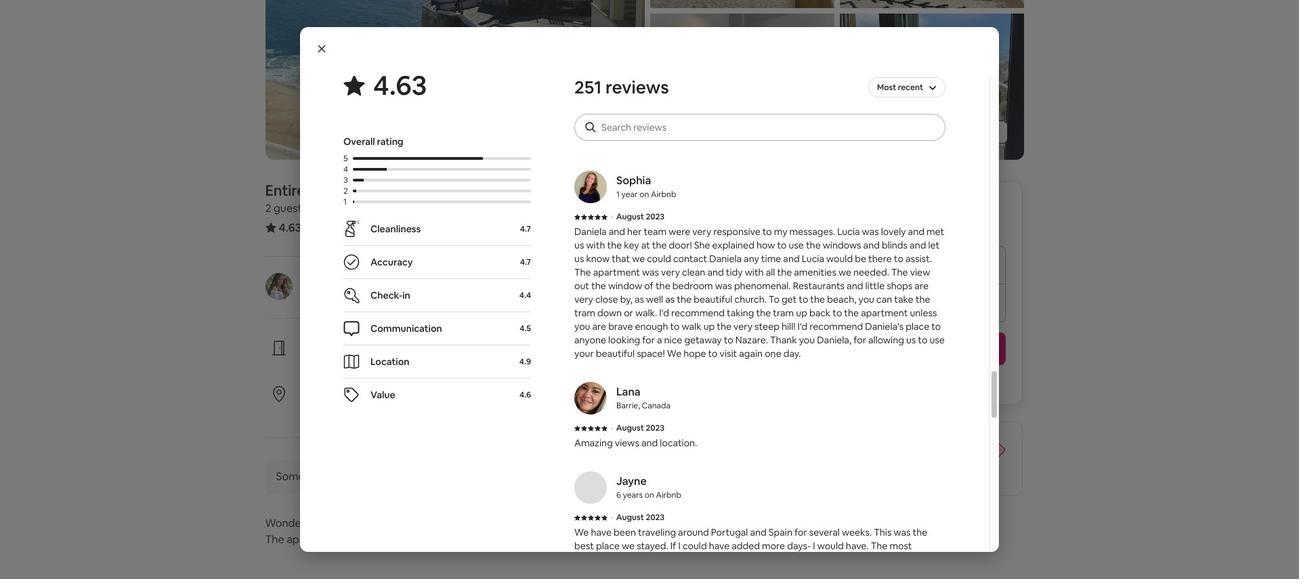 Task type: vqa. For each thing, say whether or not it's contained in the screenshot.


Task type: describe. For each thing, give the bounding box(es) containing it.
again
[[739, 348, 763, 360]]

for inside the apartment is great for two people. the view from the bedroom is absolutely incredible and nazaré with the two beaches is so beautiful. definitely recommend, we will be back!
[[676, 109, 689, 121]]

0 vertical spatial two
[[691, 109, 708, 121]]

1 inside sophia 1 year on airbnb
[[617, 189, 620, 200]]

the right nazaré at the top
[[692, 123, 706, 135]]

the up well
[[656, 280, 671, 292]]

be inside the apartment is great for two people. the view from the bedroom is absolutely incredible and nazaré with the two beaches is so beautiful. definitely recommend, we will be back!
[[590, 136, 602, 148]]

by,
[[620, 293, 633, 306]]

one
[[765, 348, 782, 360]]

incredible
[[575, 123, 618, 135]]

· up great
[[668, 95, 670, 106]]

was inside the we have been traveling around portugal and spain for several weeks. this was the best place we stayed. if i could have added more days- i would have. the most amazing location/view of our trip! i already want to go back.
[[894, 526, 911, 539]]

apartment up daniela's
[[861, 307, 908, 319]]

taxes
[[843, 217, 867, 230]]

1 horizontal spatial lucia
[[838, 226, 860, 238]]

views
[[615, 437, 640, 449]]

the inside self check-in check yourself in with the lockbox.
[[406, 357, 421, 369]]

lana image
[[575, 382, 607, 415]]

of inside the we have been traveling around portugal and spain for several weeks. this was the best place we stayed. if i could have added more days- i would have. the most amazing location/view of our trip! i already want to go back.
[[675, 554, 684, 566]]

1 vertical spatial two
[[708, 123, 726, 135]]

2 vertical spatial us
[[906, 334, 916, 346]]

can
[[877, 293, 892, 306]]

on for jayne
[[645, 490, 654, 501]]

we inside the we have been traveling around portugal and spain for several weeks. this was the best place we stayed. if i could have added more days- i would have. the most amazing location/view of our trip! i already want to go back.
[[622, 540, 635, 552]]

rating
[[377, 136, 404, 148]]

· right "bed"
[[404, 201, 407, 215]]

in up yourself
[[365, 339, 374, 354]]

nazaré,
[[396, 181, 448, 200]]

0 horizontal spatial lucia
[[802, 253, 825, 265]]

and right time
[[783, 253, 800, 265]]

enough
[[635, 320, 668, 333]]

been inside the we have been traveling around portugal and spain for several weeks. this was the best place we stayed. if i could have added more days- i would have. the most amazing location/view of our trip! i already want to go back.
[[614, 526, 636, 539]]

guests inside the great location 95% of recent guests gave the location a 5-star rating.
[[370, 403, 399, 415]]

hosted
[[309, 272, 346, 287]]

already
[[727, 554, 759, 566]]

and left her
[[609, 226, 625, 238]]

show all photos
[[927, 126, 997, 138]]

years inside jayne 6 years on airbnb
[[623, 490, 643, 501]]

wonderful ocean-facing frontline apartment. the apartment enjoys a unique view of the sea and nazareth.
[[265, 516, 567, 547]]

if
[[671, 540, 676, 552]]

daniela inside hosted by daniela 6 years hosting
[[363, 272, 401, 287]]

2 tram from the left
[[773, 307, 794, 319]]

and inside the apartment is great for two people. the view from the bedroom is absolutely incredible and nazaré with the two beaches is so beautiful. definitely recommend, we will be back!
[[620, 123, 636, 135]]

1 vertical spatial us
[[575, 253, 584, 265]]

1 down rental at the top left
[[314, 201, 319, 215]]

ocean-
[[320, 516, 355, 531]]

2 horizontal spatial i
[[813, 540, 816, 552]]

sophia 1 year on airbnb
[[617, 173, 676, 200]]

before
[[812, 217, 841, 230]]

shops
[[887, 280, 913, 292]]

down
[[598, 307, 622, 319]]

back.
[[810, 554, 833, 566]]

4.7 for accuracy
[[520, 257, 531, 268]]

place inside daniela and her team were very responsive to my messages. lucia was lovely and met us with the key at the door! she explained how to use the windows and blinds and let us know that we could contact daniela any time and lucia would be there to assist. the apartment was very clean and tidy with all the amenities we needed. the view out the window of the bedroom was phenomenal. restaurants and little shops are very close by, as well as the beautiful church. to get to the beach, you can take the tram down or walk. i'd recommend taking the tram up back to the apartment unless you are brave enough to walk up the very steep hill! i'd recommend daniela's place to anyone looking for a nice getaway to nazare. thank you daniela, for allowing us to use your beautiful space! we hope to visit again one day.
[[906, 320, 930, 333]]

bedroom inside the apartment is great for two people. the view from the bedroom is absolutely incredible and nazaré with the two beaches is so beautiful. definitely recommend, we will be back!
[[826, 109, 867, 121]]

location/view
[[613, 554, 673, 566]]

apartment down that at the left of the page
[[593, 266, 640, 278]]

this
[[874, 526, 892, 539]]

great location 95% of recent guests gave the location a 5-star rating.
[[309, 386, 541, 415]]

langen,
[[617, 72, 646, 83]]

close
[[596, 293, 618, 306]]

view inside wonderful ocean-facing frontline apartment. the apartment enjoys a unique view of the sea and nazareth.
[[421, 533, 444, 547]]

1 left "bed"
[[375, 201, 380, 215]]

langen, germany
[[617, 72, 682, 83]]

the up unless
[[916, 293, 931, 306]]

restaurants
[[793, 280, 845, 292]]

was up well
[[642, 266, 659, 278]]

all inside daniela and her team were very responsive to my messages. lucia was lovely and met us with the key at the door! she explained how to use the windows and blinds and let us know that we could contact daniela any time and lucia would be there to assist. the apartment was very clean and tidy with all the amenities we needed. the view out the window of the bedroom was phenomenal. restaurants and little shops are very close by, as well as the beautiful church. to get to the beach, you can take the tram down or walk. i'd recommend taking the tram up back to the apartment unless you are brave enough to walk up the very steep hill! i'd recommend daniela's place to anyone looking for a nice getaway to nazare. thank you daniela, for allowing us to use your beautiful space! we hope to visit again one day.
[[766, 266, 775, 278]]

bath
[[416, 201, 439, 215]]

0 vertical spatial have
[[591, 526, 612, 539]]

and right views
[[642, 437, 658, 449]]

a inside the great location 95% of recent guests gave the location a 5-star rating.
[[479, 403, 484, 415]]

· august 2023 for jayne
[[611, 512, 665, 523]]

0 horizontal spatial location
[[340, 386, 382, 400]]

the inside the great location 95% of recent guests gave the location a 5-star rating.
[[425, 403, 439, 415]]

rating.
[[513, 403, 541, 415]]

1 vertical spatial you
[[575, 320, 590, 333]]

key
[[624, 239, 639, 251]]

best
[[575, 540, 594, 552]]

1 horizontal spatial i
[[722, 554, 725, 566]]

messages.
[[790, 226, 836, 238]]

Search reviews, Press 'Enter' to search text field
[[602, 121, 932, 134]]

august for sophia
[[616, 211, 644, 222]]

1 vertical spatial are
[[593, 320, 606, 333]]

visit
[[720, 348, 737, 360]]

1 as from the left
[[635, 293, 644, 306]]

1 bedroom · 1 bed · 1 bath
[[314, 201, 439, 215]]

contact
[[673, 253, 708, 265]]

2 as from the left
[[665, 293, 675, 306]]

jayne
[[617, 474, 647, 489]]

with down any
[[745, 266, 764, 278]]

daniela,
[[817, 334, 852, 346]]

very left clean
[[661, 266, 680, 278]]

0 horizontal spatial is
[[642, 109, 649, 121]]

very down taking
[[734, 320, 753, 333]]

1 horizontal spatial i'd
[[798, 320, 808, 333]]

1 vertical spatial location
[[441, 403, 476, 415]]

0 vertical spatial us
[[575, 239, 584, 251]]

the inside wonderful ocean-facing frontline apartment. the apartment enjoys a unique view of the sea and nazareth.
[[265, 533, 284, 547]]

4
[[344, 164, 348, 175]]

amazing
[[575, 554, 611, 566]]

most recent button
[[869, 76, 946, 99]]

2 horizontal spatial you
[[859, 293, 875, 306]]

let
[[929, 239, 940, 251]]

on for sophia
[[640, 189, 649, 200]]

the down beach,
[[844, 307, 859, 319]]

august for jayne
[[616, 512, 644, 523]]

0 horizontal spatial reviews
[[329, 220, 368, 234]]

would inside daniela and her team were very responsive to my messages. lucia was lovely and met us with the key at the door! she explained how to use the windows and blinds and let us know that we could contact daniela any time and lucia would be there to assist. the apartment was very clean and tidy with all the amenities we needed. the view out the window of the bedroom was phenomenal. restaurants and little shops are very close by, as well as the beautiful church. to get to the beach, you can take the tram down or walk. i'd recommend taking the tram up back to the apartment unless you are brave enough to walk up the very steep hill! i'd recommend daniela's place to anyone looking for a nice getaway to nazare. thank you daniela, for allowing us to use your beautiful space! we hope to visit again one day.
[[827, 253, 853, 265]]

the up walk
[[677, 293, 692, 306]]

days-
[[787, 540, 811, 552]]

yourself
[[339, 357, 374, 369]]

1 vertical spatial recommend
[[810, 320, 863, 333]]

entire rental unit in nazaré, portugal
[[265, 181, 510, 200]]

the down taking
[[717, 320, 732, 333]]

absolutely
[[877, 109, 922, 121]]

· up 'amazing'
[[611, 423, 613, 434]]

show all photos button
[[900, 121, 1008, 144]]

the down the restaurants
[[811, 293, 825, 306]]

and up assist. on the right
[[910, 239, 926, 251]]

1 horizontal spatial are
[[915, 280, 929, 292]]

of inside daniela and her team were very responsive to my messages. lucia was lovely and met us with the key at the door! she explained how to use the windows and blinds and let us know that we could contact daniela any time and lucia would be there to assist. the apartment was very clean and tidy with all the amenities we needed. the view out the window of the bedroom was phenomenal. restaurants and little shops are very close by, as well as the beautiful church. to get to the beach, you can take the tram down or walk. i'd recommend taking the tram up back to the apartment unless you are brave enough to walk up the very steep hill! i'd recommend daniela's place to anyone looking for a nice getaway to nazare. thank you daniela, for allowing us to use your beautiful space! we hope to visit again one day.
[[645, 280, 654, 292]]

traveling
[[638, 526, 676, 539]]

explained
[[712, 239, 755, 251]]

back!
[[604, 136, 627, 148]]

wonderful
[[265, 516, 318, 531]]

communication
[[371, 323, 442, 335]]

0 vertical spatial daniela
[[575, 226, 607, 238]]

lovely studio/apartment in sítio da nazaré 2 image 2 image
[[650, 0, 834, 8]]

jayne image
[[575, 472, 607, 504]]

years inside hosted by daniela 6 years hosting
[[316, 289, 340, 302]]

some info has been automatically translated.
[[276, 470, 499, 484]]

and up there
[[864, 239, 880, 251]]

1 down "3"
[[344, 196, 347, 207]]

the right the at
[[652, 239, 667, 251]]

to
[[769, 293, 780, 306]]

tidy
[[726, 266, 743, 278]]

in up "bed"
[[381, 181, 393, 200]]

0 horizontal spatial 4.63
[[279, 220, 302, 235]]

the up close at the left bottom
[[592, 280, 606, 292]]

walk
[[682, 320, 702, 333]]

spain
[[769, 526, 793, 539]]

we down the key
[[632, 253, 645, 265]]

the up incredible at the left of the page
[[575, 109, 591, 121]]

6 inside hosted by daniela 6 years hosting
[[309, 289, 314, 302]]

was down 'tidy'
[[715, 280, 732, 292]]

airbnb for sophia
[[651, 189, 676, 200]]

clean
[[682, 266, 706, 278]]

location.
[[660, 437, 697, 449]]

and up beach,
[[847, 280, 863, 292]]

0 horizontal spatial use
[[789, 239, 804, 251]]

frontline
[[389, 516, 431, 531]]

barrie,
[[617, 400, 640, 411]]

12/17/2023
[[796, 264, 844, 276]]

windows
[[823, 239, 862, 251]]

thank
[[770, 334, 797, 346]]

nazare.
[[736, 334, 768, 346]]

space!
[[637, 348, 665, 360]]

rental
[[308, 181, 348, 200]]

1 left bath
[[409, 201, 414, 215]]

1 vertical spatial daniela
[[710, 253, 742, 265]]

the down messages.
[[806, 239, 821, 251]]

and left 'tidy'
[[708, 266, 724, 278]]

most
[[890, 540, 912, 552]]

0 horizontal spatial guests
[[274, 201, 307, 215]]

bedroom inside daniela and her team were very responsive to my messages. lucia was lovely and met us with the key at the door! she explained how to use the windows and blinds and let us know that we could contact daniela any time and lucia would be there to assist. the apartment was very clean and tidy with all the amenities we needed. the view out the window of the bedroom was phenomenal. restaurants and little shops are very close by, as well as the beautiful church. to get to the beach, you can take the tram down or walk. i'd recommend taking the tram up back to the apartment unless you are brave enough to walk up the very steep hill! i'd recommend daniela's place to anyone looking for a nice getaway to nazare. thank you daniela, for allowing us to use your beautiful space! we hope to visit again one day.
[[673, 280, 713, 292]]

reviews inside "4.63" dialog
[[606, 76, 669, 99]]

apartment.
[[433, 516, 489, 531]]

4.4
[[520, 290, 531, 301]]

2023 for sophia
[[646, 211, 665, 222]]

would inside the we have been traveling around portugal and spain for several weeks. this was the best place we stayed. if i could have added more days- i would have. the most amazing location/view of our trip! i already want to go back.
[[818, 540, 844, 552]]

blinds
[[882, 239, 908, 251]]

several
[[810, 526, 840, 539]]

any
[[744, 253, 759, 265]]

2023 for jayne
[[646, 512, 665, 523]]

for right daniela,
[[854, 334, 867, 346]]

translated.
[[445, 470, 499, 484]]

canada
[[642, 400, 671, 411]]

in inside "4.63" dialog
[[403, 289, 410, 302]]

· august 2023 ·
[[611, 95, 670, 106]]

251 inside "4.63" dialog
[[575, 76, 602, 99]]

beaches
[[728, 123, 765, 135]]

1 horizontal spatial use
[[930, 334, 945, 346]]

added
[[732, 540, 760, 552]]

0 vertical spatial up
[[796, 307, 808, 319]]

the up the beaches
[[745, 109, 762, 121]]

1 vertical spatial up
[[704, 320, 715, 333]]

little
[[866, 280, 885, 292]]

the inside the we have been traveling around portugal and spain for several weeks. this was the best place we stayed. if i could have added more days- i would have. the most amazing location/view of our trip! i already want to go back.
[[913, 526, 928, 539]]

year
[[622, 189, 638, 200]]

lovely studio/apartment in sítio da nazaré 2 image 1 image
[[265, 0, 645, 160]]

2 vertical spatial you
[[799, 334, 815, 346]]

0 horizontal spatial i
[[679, 540, 681, 552]]

the up that at the left of the page
[[607, 239, 622, 251]]

· up incredible at the left of the page
[[611, 95, 613, 106]]

amazing views and location.
[[575, 437, 697, 449]]

lockbox.
[[423, 357, 460, 369]]

lovely studio/apartment in sítio da nazaré 2 image 4 image
[[840, 0, 1024, 8]]

take
[[895, 293, 914, 306]]

· down unit
[[370, 201, 373, 215]]

portugal for around
[[711, 526, 748, 539]]

door!
[[669, 239, 692, 251]]

all inside button
[[954, 126, 963, 138]]

hope
[[684, 348, 706, 360]]

the up shops
[[892, 266, 908, 278]]

· up amazing at the bottom of page
[[611, 512, 613, 523]]

amenities
[[794, 266, 837, 278]]

view inside daniela and her team were very responsive to my messages. lucia was lovely and met us with the key at the door! she explained how to use the windows and blinds and let us know that we could contact daniela any time and lucia would be there to assist. the apartment was very clean and tidy with all the amenities we needed. the view out the window of the bedroom was phenomenal. restaurants and little shops are very close by, as well as the beautiful church. to get to the beach, you can take the tram down or walk. i'd recommend taking the tram up back to the apartment unless you are brave enough to walk up the very steep hill! i'd recommend daniela's place to anyone looking for a nice getaway to nazare. thank you daniela, for allowing us to use your beautiful space! we hope to visit again one day.
[[910, 266, 931, 278]]

we inside the apartment is great for two people. the view from the bedroom is absolutely incredible and nazaré with the two beaches is so beautiful. definitely recommend, we will be back!
[[932, 123, 945, 135]]

the inside wonderful ocean-facing frontline apartment. the apartment enjoys a unique view of the sea and nazareth.
[[460, 533, 476, 547]]

1 horizontal spatial is
[[767, 123, 773, 135]]

very up the she
[[693, 226, 712, 238]]

251 reviews inside "4.63" dialog
[[575, 76, 669, 99]]

recent inside dropdown button
[[898, 82, 923, 93]]



Task type: locate. For each thing, give the bounding box(es) containing it.
assist.
[[906, 253, 932, 265]]

1 vertical spatial all
[[766, 266, 775, 278]]

lucia up the amenities
[[802, 253, 825, 265]]

1 left year
[[617, 189, 620, 200]]

and left met
[[908, 226, 925, 238]]

2 vertical spatial bedroom
[[673, 280, 713, 292]]

on inside jayne 6 years on airbnb
[[645, 490, 654, 501]]

years
[[316, 289, 340, 302], [623, 490, 643, 501]]

i'd right hill!
[[798, 320, 808, 333]]

0 vertical spatial bedroom
[[826, 109, 867, 121]]

very
[[693, 226, 712, 238], [661, 266, 680, 278], [575, 293, 593, 306], [734, 320, 753, 333]]

0 horizontal spatial a
[[377, 533, 383, 547]]

and up back! at top
[[620, 123, 636, 135]]

the inside the we have been traveling around portugal and spain for several weeks. this was the best place we stayed. if i could have added more days- i would have. the most amazing location/view of our trip! i already want to go back.
[[871, 540, 888, 552]]

apartment up incredible at the left of the page
[[593, 109, 640, 121]]

0 horizontal spatial have
[[591, 526, 612, 539]]

unit
[[351, 181, 378, 200]]

2 inside "4.63" dialog
[[344, 186, 348, 196]]

we up location/view
[[622, 540, 635, 552]]

enjoys
[[343, 533, 375, 547]]

the left lockbox.
[[406, 357, 421, 369]]

we inside the we have been traveling around portugal and spain for several weeks. this was the best place we stayed. if i could have added more days- i would have. the most amazing location/view of our trip! i already want to go back.
[[575, 526, 589, 539]]

are
[[915, 280, 929, 292], [593, 320, 606, 333]]

4.7 for cleanliness
[[520, 224, 531, 234]]

2 vertical spatial view
[[421, 533, 444, 547]]

some
[[276, 470, 305, 484]]

sophia
[[617, 173, 651, 188]]

with inside the apartment is great for two people. the view from the bedroom is absolutely incredible and nazaré with the two beaches is so beautiful. definitely recommend, we will be back!
[[671, 123, 690, 135]]

1 horizontal spatial have
[[709, 540, 730, 552]]

up left back
[[796, 307, 808, 319]]

·
[[611, 95, 613, 106], [668, 95, 670, 106], [370, 201, 373, 215], [404, 201, 407, 215], [611, 211, 613, 222], [611, 423, 613, 434], [611, 512, 613, 523]]

self check-in check yourself in with the lockbox.
[[309, 339, 460, 369]]

1 tram from the left
[[575, 307, 596, 319]]

on down jayne
[[645, 490, 654, 501]]

her
[[627, 226, 642, 238]]

4.63 dialog
[[300, 27, 999, 566]]

1 horizontal spatial recommend
[[810, 320, 863, 333]]

be down incredible at the left of the page
[[590, 136, 602, 148]]

1 horizontal spatial 4.63
[[373, 68, 427, 103]]

hosted by daniela 6 years hosting
[[309, 272, 401, 302]]

portugal right the nazaré,
[[451, 181, 510, 200]]

2 horizontal spatial view
[[910, 266, 931, 278]]

1 horizontal spatial we
[[667, 348, 682, 360]]

a inside daniela and her team were very responsive to my messages. lucia was lovely and met us with the key at the door! she explained how to use the windows and blinds and let us know that we could contact daniela any time and lucia would be there to assist. the apartment was very clean and tidy with all the amenities we needed. the view out the window of the bedroom was phenomenal. restaurants and little shops are very close by, as well as the beautiful church. to get to the beach, you can take the tram down or walk. i'd recommend taking the tram up back to the apartment unless you are brave enough to walk up the very steep hill! i'd recommend daniela's place to anyone looking for a nice getaway to nazare. thank you daniela, for allowing us to use your beautiful space! we hope to visit again one day.
[[657, 334, 662, 346]]

two left people.
[[691, 109, 708, 121]]

0 vertical spatial 251 reviews
[[575, 76, 669, 99]]

my
[[774, 226, 788, 238]]

a down facing on the bottom left
[[377, 533, 383, 547]]

0 horizontal spatial bedroom
[[321, 201, 368, 215]]

would
[[827, 253, 853, 265], [818, 540, 844, 552]]

so
[[775, 123, 785, 135]]

is up nazaré at the top
[[642, 109, 649, 121]]

anyone
[[575, 334, 606, 346]]

daniela and her team were very responsive to my messages. lucia was lovely and met us with the key at the door! she explained how to use the windows and blinds and let us know that we could contact daniela any time and lucia would be there to assist. the apartment was very clean and tidy with all the amenities we needed. the view out the window of the bedroom was phenomenal. restaurants and little shops are very close by, as well as the beautiful church. to get to the beach, you can take the tram down or walk. i'd recommend taking the tram up back to the apartment unless you are brave enough to walk up the very steep hill! i'd recommend daniela's place to anyone looking for a nice getaway to nazare. thank you daniela, for allowing us to use your beautiful space! we hope to visit again one day.
[[575, 226, 945, 360]]

daniela up "know"
[[575, 226, 607, 238]]

1 horizontal spatial you
[[799, 334, 815, 346]]

of inside wonderful ocean-facing frontline apartment. the apartment enjoys a unique view of the sea and nazareth.
[[447, 533, 457, 547]]

2023 for lana
[[646, 423, 665, 434]]

in up communication
[[403, 289, 410, 302]]

location
[[340, 386, 382, 400], [441, 403, 476, 415]]

0 horizontal spatial we
[[575, 526, 589, 539]]

the up the steep
[[756, 307, 771, 319]]

could inside daniela and her team were very responsive to my messages. lucia was lovely and met us with the key at the door! she explained how to use the windows and blinds and let us know that we could contact daniela any time and lucia would be there to assist. the apartment was very clean and tidy with all the amenities we needed. the view out the window of the bedroom was phenomenal. restaurants and little shops are very close by, as well as the beautiful church. to get to the beach, you can take the tram down or walk. i'd recommend taking the tram up back to the apartment unless you are brave enough to walk up the very steep hill! i'd recommend daniela's place to anyone looking for a nice getaway to nazare. thank you daniela, for allowing us to use your beautiful space! we hope to visit again one day.
[[647, 253, 671, 265]]

airbnb down sophia
[[651, 189, 676, 200]]

2 vertical spatial · august 2023
[[611, 512, 665, 523]]

0 vertical spatial 4.63
[[373, 68, 427, 103]]

2 horizontal spatial is
[[869, 109, 875, 121]]

0 horizontal spatial 2
[[265, 201, 271, 215]]

1 horizontal spatial place
[[906, 320, 930, 333]]

brave
[[609, 320, 633, 333]]

2023 up team
[[646, 211, 665, 222]]

1 horizontal spatial 251
[[575, 76, 602, 99]]

1 vertical spatial a
[[479, 403, 484, 415]]

1 2023 from the top
[[646, 95, 665, 106]]

0 horizontal spatial 6
[[309, 289, 314, 302]]

0 vertical spatial · august 2023
[[611, 211, 665, 222]]

church.
[[735, 293, 767, 306]]

total
[[788, 217, 810, 230]]

airbnb inside jayne 6 years on airbnb
[[656, 490, 682, 501]]

view up the 'so'
[[764, 109, 784, 121]]

0 vertical spatial place
[[906, 320, 930, 333]]

daniela
[[575, 226, 607, 238], [710, 253, 742, 265], [363, 272, 401, 287]]

tram up hill!
[[773, 307, 794, 319]]

0 horizontal spatial been
[[348, 470, 373, 484]]

1 horizontal spatial 2
[[344, 186, 348, 196]]

1 vertical spatial have
[[709, 540, 730, 552]]

on right year
[[640, 189, 649, 200]]

0 vertical spatial reviews
[[606, 76, 669, 99]]

airbnb inside sophia 1 year on airbnb
[[651, 189, 676, 200]]

great
[[309, 386, 338, 400]]

2 2023 from the top
[[646, 211, 665, 222]]

1 vertical spatial on
[[645, 490, 654, 501]]

2023 up great
[[646, 95, 665, 106]]

2 · august 2023 from the top
[[611, 423, 665, 434]]

for right great
[[676, 109, 689, 121]]

bedroom up "251 reviews" link
[[321, 201, 368, 215]]

251 down rental at the top left
[[310, 220, 327, 234]]

1 horizontal spatial beautiful
[[694, 293, 733, 306]]

1 vertical spatial beautiful
[[596, 348, 635, 360]]

we left needed.
[[839, 266, 852, 278]]

1 vertical spatial 251 reviews
[[310, 220, 368, 234]]

0 vertical spatial years
[[316, 289, 340, 302]]

1 horizontal spatial up
[[796, 307, 808, 319]]

on inside sophia 1 year on airbnb
[[640, 189, 649, 200]]

with up value
[[385, 357, 404, 369]]

1 vertical spatial · august 2023
[[611, 423, 665, 434]]

the down wonderful
[[265, 533, 284, 547]]

airbnb up traveling
[[656, 490, 682, 501]]

host profile picture image
[[265, 273, 292, 300]]

us right allowing
[[906, 334, 916, 346]]

lovely
[[881, 226, 906, 238]]

was
[[862, 226, 879, 238], [642, 266, 659, 278], [715, 280, 732, 292], [894, 526, 911, 539]]

0 horizontal spatial as
[[635, 293, 644, 306]]

accuracy
[[371, 256, 413, 268]]

bedroom up definitely on the top right
[[826, 109, 867, 121]]

location
[[371, 356, 410, 368]]

gave
[[401, 403, 423, 415]]

3 2023 from the top
[[646, 423, 665, 434]]

0 vertical spatial 4.7
[[520, 224, 531, 234]]

self
[[309, 339, 328, 354]]

2 vertical spatial daniela
[[363, 272, 401, 287]]

the right gave
[[425, 403, 439, 415]]

4.63 up rating
[[373, 68, 427, 103]]

0 vertical spatial beautiful
[[694, 293, 733, 306]]

lovely studio/apartment in sítio da nazaré 2 image 5 image
[[840, 13, 1024, 160]]

6 down hosted
[[309, 289, 314, 302]]

1 horizontal spatial 251 reviews
[[575, 76, 669, 99]]

daniela's
[[865, 320, 904, 333]]

germany
[[648, 72, 682, 83]]

of right 95%
[[328, 403, 337, 415]]

2 for 2 guests
[[265, 201, 271, 215]]

to inside the we have been traveling around portugal and spain for several weeks. this was the best place we stayed. if i could have added more days- i would have. the most amazing location/view of our trip! i already want to go back.
[[784, 554, 794, 566]]

0 horizontal spatial daniela
[[363, 272, 401, 287]]

view down assist. on the right
[[910, 266, 931, 278]]

0 vertical spatial use
[[789, 239, 804, 251]]

2 for 2
[[344, 186, 348, 196]]

guests down entire on the top of page
[[274, 201, 307, 215]]

the down this
[[871, 540, 888, 552]]

reserve
[[877, 341, 918, 356]]

well
[[646, 293, 663, 306]]

are down 12/22/2023
[[915, 280, 929, 292]]

2 vertical spatial a
[[377, 533, 383, 547]]

lovely studio/apartment in sítio da nazaré 2 image 3 image
[[650, 13, 834, 160]]

1 horizontal spatial years
[[623, 490, 643, 501]]

1 horizontal spatial portugal
[[711, 526, 748, 539]]

2 4.7 from the top
[[520, 257, 531, 268]]

august up traveling
[[616, 512, 644, 523]]

of inside the great location 95% of recent guests gave the location a 5-star rating.
[[328, 403, 337, 415]]

12/22/2023
[[906, 264, 955, 276]]

sophia image
[[575, 171, 607, 203], [575, 171, 607, 203]]

with inside self check-in check yourself in with the lockbox.
[[385, 357, 404, 369]]

0 horizontal spatial view
[[421, 533, 444, 547]]

1 vertical spatial been
[[614, 526, 636, 539]]

2 august from the top
[[616, 211, 644, 222]]

1 horizontal spatial a
[[479, 403, 484, 415]]

6 inside jayne 6 years on airbnb
[[617, 490, 621, 501]]

1 vertical spatial could
[[683, 540, 707, 552]]

have up trip!
[[709, 540, 730, 552]]

overall
[[344, 136, 375, 148]]

0 vertical spatial all
[[954, 126, 963, 138]]

location down yourself
[[340, 386, 382, 400]]

been
[[348, 470, 373, 484], [614, 526, 636, 539]]

check
[[309, 357, 337, 369]]

0 vertical spatial 2
[[344, 186, 348, 196]]

we inside daniela and her team were very responsive to my messages. lucia was lovely and met us with the key at the door! she explained how to use the windows and blinds and let us know that we could contact daniela any time and lucia would be there to assist. the apartment was very clean and tidy with all the amenities we needed. the view out the window of the bedroom was phenomenal. restaurants and little shops are very close by, as well as the beautiful church. to get to the beach, you can take the tram down or walk. i'd recommend taking the tram up back to the apartment unless you are brave enough to walk up the very steep hill! i'd recommend daniela's place to anyone looking for a nice getaway to nazare. thank you daniela, for allowing us to use your beautiful space! we hope to visit again one day.
[[667, 348, 682, 360]]

beautiful.
[[787, 123, 828, 135]]

jayne image
[[575, 472, 607, 504]]

and inside wonderful ocean-facing frontline apartment. the apartment enjoys a unique view of the sea and nazareth.
[[498, 533, 517, 547]]

is
[[642, 109, 649, 121], [869, 109, 875, 121], [767, 123, 773, 135]]

5-
[[486, 403, 495, 415]]

251 reviews link
[[310, 220, 368, 234]]

be inside daniela and her team were very responsive to my messages. lucia was lovely and met us with the key at the door! she explained how to use the windows and blinds and let us know that we could contact daniela any time and lucia would be there to assist. the apartment was very clean and tidy with all the amenities we needed. the view out the window of the bedroom was phenomenal. restaurants and little shops are very close by, as well as the beautiful church. to get to the beach, you can take the tram down or walk. i'd recommend taking the tram up back to the apartment unless you are brave enough to walk up the very steep hill! i'd recommend daniela's place to anyone looking for a nice getaway to nazare. thank you daniela, for allowing us to use your beautiful space! we hope to visit again one day.
[[855, 253, 867, 265]]

people.
[[710, 109, 743, 121]]

0 horizontal spatial recent
[[339, 403, 368, 415]]

responsive
[[714, 226, 761, 238]]

very down out
[[575, 293, 593, 306]]

· august 2023 for sophia
[[611, 211, 665, 222]]

we right the "recommend," on the right of the page
[[932, 123, 945, 135]]

sea
[[479, 533, 496, 547]]

0 horizontal spatial you
[[575, 320, 590, 333]]

2 down entire on the top of page
[[265, 201, 271, 215]]

at
[[641, 239, 650, 251]]

recent
[[898, 82, 923, 93], [339, 403, 368, 415]]

two
[[691, 109, 708, 121], [708, 123, 726, 135]]

3 august from the top
[[616, 423, 644, 434]]

out
[[575, 280, 589, 292]]

trip!
[[703, 554, 720, 566]]

6 down jayne
[[617, 490, 621, 501]]

0 vertical spatial are
[[915, 280, 929, 292]]

0 vertical spatial we
[[667, 348, 682, 360]]

how
[[757, 239, 775, 251]]

a left 5- at bottom left
[[479, 403, 484, 415]]

0 vertical spatial portugal
[[451, 181, 510, 200]]

1 vertical spatial 4.7
[[520, 257, 531, 268]]

0 horizontal spatial place
[[596, 540, 620, 552]]

1 horizontal spatial tram
[[773, 307, 794, 319]]

and inside the we have been traveling around portugal and spain for several weeks. this was the best place we stayed. if i could have added more days- i would have. the most amazing location/view of our trip! i already want to go back.
[[750, 526, 767, 539]]

251 up incredible at the left of the page
[[575, 76, 602, 99]]

1 horizontal spatial 6
[[617, 490, 621, 501]]

0 vertical spatial view
[[764, 109, 784, 121]]

0 vertical spatial i'd
[[659, 307, 669, 319]]

stayed.
[[637, 540, 669, 552]]

0 horizontal spatial 251
[[310, 220, 327, 234]]

4 2023 from the top
[[646, 512, 665, 523]]

you
[[859, 293, 875, 306], [575, 320, 590, 333], [799, 334, 815, 346]]

1 august from the top
[[616, 95, 644, 106]]

0 horizontal spatial 251 reviews
[[310, 220, 368, 234]]

1 vertical spatial view
[[910, 266, 931, 278]]

august up views
[[616, 423, 644, 434]]

3
[[344, 175, 348, 186]]

0 horizontal spatial be
[[590, 136, 602, 148]]

1 horizontal spatial be
[[855, 253, 867, 265]]

a inside wonderful ocean-facing frontline apartment. the apartment enjoys a unique view of the sea and nazareth.
[[377, 533, 383, 547]]

1 vertical spatial use
[[930, 334, 945, 346]]

place up amazing at the bottom of page
[[596, 540, 620, 552]]

team
[[644, 226, 667, 238]]

we up best
[[575, 526, 589, 539]]

of down apartment.
[[447, 533, 457, 547]]

1 vertical spatial reviews
[[329, 220, 368, 234]]

with up "know"
[[586, 239, 605, 251]]

all right show at top right
[[954, 126, 963, 138]]

1 horizontal spatial as
[[665, 293, 675, 306]]

1 horizontal spatial recent
[[898, 82, 923, 93]]

the right this
[[913, 526, 928, 539]]

entire
[[265, 181, 305, 200]]

251 reviews
[[575, 76, 669, 99], [310, 220, 368, 234]]

the up beautiful.
[[809, 109, 824, 121]]

would down windows
[[827, 253, 853, 265]]

0 horizontal spatial recommend
[[671, 307, 725, 319]]

· up that at the left of the page
[[611, 211, 613, 222]]

view inside the apartment is great for two people. the view from the bedroom is absolutely incredible and nazaré with the two beaches is so beautiful. definitely recommend, we will be back!
[[764, 109, 784, 121]]

1 vertical spatial would
[[818, 540, 844, 552]]

4.63 inside dialog
[[373, 68, 427, 103]]

place inside the we have been traveling around portugal and spain for several weeks. this was the best place we stayed. if i could have added more days- i would have. the most amazing location/view of our trip! i already want to go back.
[[596, 540, 620, 552]]

would down several
[[818, 540, 844, 552]]

1 4.7 from the top
[[520, 224, 531, 234]]

3 · august 2023 from the top
[[611, 512, 665, 523]]

phenomenal.
[[734, 280, 791, 292]]

our
[[686, 554, 700, 566]]

bedroom down clean
[[673, 280, 713, 292]]

0 vertical spatial 6
[[309, 289, 314, 302]]

for inside the we have been traveling around portugal and spain for several weeks. this was the best place we stayed. if i could have added more days- i would have. the most amazing location/view of our trip! i already want to go back.
[[795, 526, 807, 539]]

4 august from the top
[[616, 512, 644, 523]]

was left lovely
[[862, 226, 879, 238]]

0 horizontal spatial are
[[593, 320, 606, 333]]

lucia up windows
[[838, 226, 860, 238]]

be up needed.
[[855, 253, 867, 265]]

up
[[796, 307, 808, 319], [704, 320, 715, 333]]

1 · august 2023 from the top
[[611, 211, 665, 222]]

i right trip!
[[722, 554, 725, 566]]

weeks.
[[842, 526, 872, 539]]

as right well
[[665, 293, 675, 306]]

lana image
[[575, 382, 607, 415]]

0 vertical spatial been
[[348, 470, 373, 484]]

has
[[328, 470, 345, 484]]

0 horizontal spatial years
[[316, 289, 340, 302]]

she
[[694, 239, 710, 251]]

august
[[616, 95, 644, 106], [616, 211, 644, 222], [616, 423, 644, 434], [616, 512, 644, 523]]

reviews down 1 bedroom · 1 bed · 1 bath on the left top
[[329, 220, 368, 234]]

1 vertical spatial guests
[[370, 403, 399, 415]]

5
[[344, 153, 348, 164]]

the down apartment.
[[460, 533, 476, 547]]

portugal inside the we have been traveling around portugal and spain for several weeks. this was the best place we stayed. if i could have added more days- i would have. the most amazing location/view of our trip! i already want to go back.
[[711, 526, 748, 539]]

as right "by,"
[[635, 293, 644, 306]]

a left the "nice"
[[657, 334, 662, 346]]

95%
[[309, 403, 326, 415]]

0 horizontal spatial could
[[647, 253, 671, 265]]

looking
[[608, 334, 640, 346]]

1 vertical spatial 4.63
[[279, 220, 302, 235]]

2 horizontal spatial daniela
[[710, 253, 742, 265]]

0 vertical spatial could
[[647, 253, 671, 265]]

in right yourself
[[376, 357, 383, 369]]

us up out
[[575, 239, 584, 251]]

airbnb for jayne
[[656, 490, 682, 501]]

· august 2023 for lana
[[611, 423, 665, 434]]

portugal for nazaré,
[[451, 181, 510, 200]]

view down frontline
[[421, 533, 444, 547]]

hosting
[[342, 289, 374, 302]]

could down around at the bottom right of page
[[683, 540, 707, 552]]

for up space!
[[642, 334, 655, 346]]

apartment inside the apartment is great for two people. the view from the bedroom is absolutely incredible and nazaré with the two beaches is so beautiful. definitely recommend, we will be back!
[[593, 109, 640, 121]]

the down time
[[777, 266, 792, 278]]

been left traveling
[[614, 526, 636, 539]]

· august 2023 up traveling
[[611, 512, 665, 523]]

recent inside the great location 95% of recent guests gave the location a 5-star rating.
[[339, 403, 368, 415]]

years down jayne
[[623, 490, 643, 501]]

0 vertical spatial recommend
[[671, 307, 725, 319]]

the up out
[[575, 266, 591, 278]]

could inside the we have been traveling around portugal and spain for several weeks. this was the best place we stayed. if i could have added more days- i would have. the most amazing location/view of our trip! i already want to go back.
[[683, 540, 707, 552]]

beautiful up taking
[[694, 293, 733, 306]]

0 horizontal spatial tram
[[575, 307, 596, 319]]

jayne 6 years on airbnb
[[617, 474, 682, 501]]

recommend,
[[874, 123, 930, 135]]

check-in
[[371, 289, 410, 302]]

0 horizontal spatial beautiful
[[596, 348, 635, 360]]

august for lana
[[616, 423, 644, 434]]

2 guests
[[265, 201, 307, 215]]

apartment inside wonderful ocean-facing frontline apartment. the apartment enjoys a unique view of the sea and nazareth.
[[287, 533, 340, 547]]

1 horizontal spatial guests
[[370, 403, 399, 415]]

get
[[782, 293, 797, 306]]

location left 5- at bottom left
[[441, 403, 476, 415]]

1 vertical spatial bedroom
[[321, 201, 368, 215]]

is up definitely on the top right
[[869, 109, 875, 121]]

hill!
[[782, 320, 796, 333]]

0 vertical spatial would
[[827, 253, 853, 265]]



